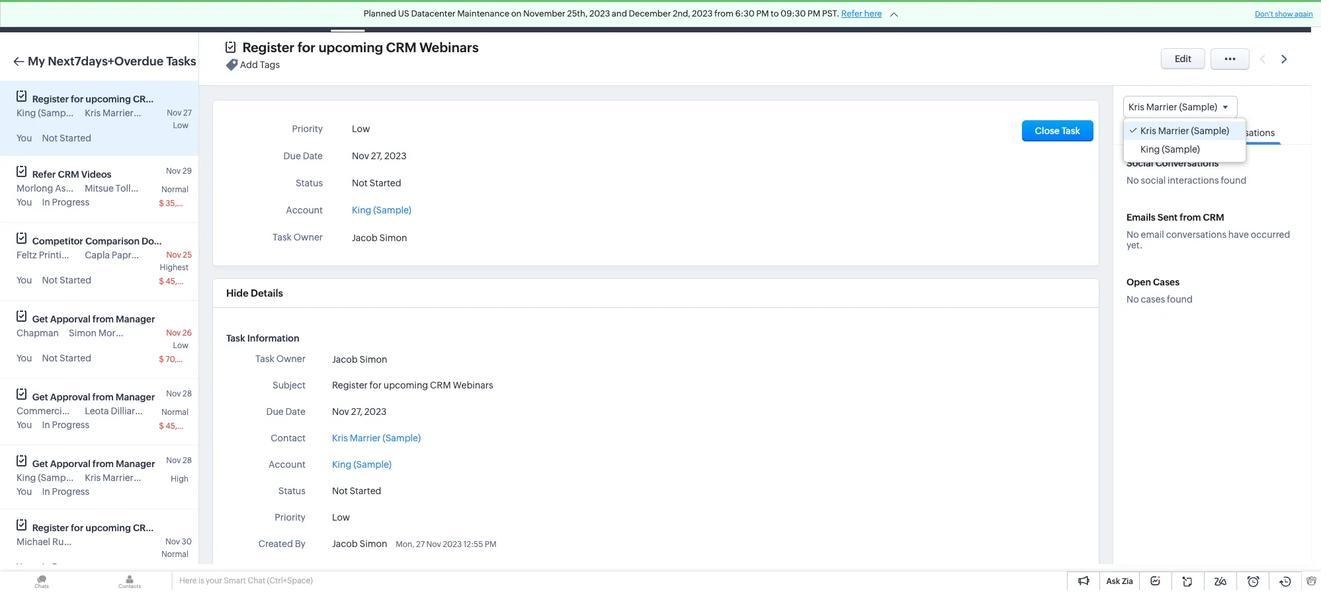 Task type: vqa. For each thing, say whether or not it's contained in the screenshot.
normal associated with Leota Dilliard (Sample)
yes



Task type: describe. For each thing, give the bounding box(es) containing it.
kris right contact
[[332, 433, 348, 444]]

70,000.00
[[166, 355, 206, 365]]

don't
[[1255, 10, 1274, 18]]

started for upcoming
[[60, 133, 91, 144]]

28 for leota dilliard (sample)
[[183, 390, 192, 399]]

morasca
[[98, 328, 135, 339]]

videos
[[81, 169, 111, 180]]

nov inside get apporval from manager nov 26
[[166, 329, 181, 338]]

service
[[75, 250, 107, 261]]

services link
[[777, 0, 834, 32]]

timeline link
[[1154, 119, 1203, 144]]

started for document
[[60, 275, 91, 286]]

leota
[[85, 406, 109, 417]]

found inside open cases no cases found
[[1167, 295, 1193, 305]]

meetings
[[381, 11, 421, 22]]

competitor comparison document nov 25
[[32, 236, 192, 260]]

from for emails sent from crm no email conversations have occurred yet.
[[1180, 213, 1201, 223]]

$ 35,000.00
[[159, 199, 206, 208]]

products link
[[589, 0, 649, 32]]

social
[[1127, 158, 1154, 169]]

1 vertical spatial date
[[286, 407, 306, 417]]

timeline
[[1160, 128, 1197, 138]]

0 vertical spatial due date
[[284, 151, 323, 161]]

conversations inside 'social conversations no social interactions found'
[[1156, 158, 1219, 169]]

december
[[629, 9, 671, 19]]

chapman
[[17, 328, 59, 339]]

services
[[787, 11, 824, 22]]

sales orders
[[712, 11, 766, 22]]

kris marrier (sample) link
[[332, 432, 421, 446]]

$ for morasca
[[159, 355, 164, 365]]

progress for (sample)
[[52, 487, 89, 498]]

from for get apporval from manager
[[93, 459, 114, 470]]

comparison
[[85, 236, 140, 247]]

from left 6:30
[[715, 9, 734, 19]]

again
[[1295, 10, 1313, 18]]

crm inside register for upcoming crm webinars nov 30
[[133, 523, 154, 534]]

(ctrl+space)
[[267, 577, 313, 586]]

1 horizontal spatial refer
[[841, 9, 863, 19]]

upcoming inside register for upcoming crm webinars nov 30
[[86, 523, 131, 534]]

no for open cases no cases found
[[1127, 295, 1139, 305]]

conversations
[[1166, 230, 1227, 240]]

here is your smart chat (ctrl+space)
[[179, 577, 313, 586]]

quotes
[[659, 11, 691, 22]]

sales orders link
[[701, 0, 777, 32]]

social
[[1141, 175, 1166, 186]]

kris down get apporval from manager
[[85, 473, 101, 484]]

not started for document
[[42, 275, 91, 286]]

contact
[[271, 433, 306, 444]]

previous record image
[[1260, 55, 1266, 63]]

4 you from the top
[[17, 353, 32, 364]]

info
[[1127, 128, 1144, 138]]

12:55
[[463, 541, 483, 550]]

planned
[[364, 9, 396, 19]]

signals image
[[1146, 11, 1155, 22]]

planned us datacenter maintenance on november 25th, 2023 and december 2nd, 2023 from 6:30 pm to 09:30 pm pst. refer here
[[364, 9, 882, 19]]

kris inside field
[[1129, 102, 1145, 112]]

chats image
[[0, 572, 83, 591]]

$ for paprocki
[[159, 277, 164, 286]]

search element
[[1111, 0, 1138, 32]]

pst.
[[822, 9, 840, 19]]

refer here link
[[841, 9, 882, 19]]

email
[[1141, 230, 1164, 240]]

webinars inside register for upcoming crm webinars nov 30
[[156, 523, 198, 534]]

get for get apporval from manager
[[32, 459, 48, 470]]

show
[[1275, 10, 1293, 18]]

1 vertical spatial priority
[[275, 513, 306, 523]]

refer crm videos
[[32, 169, 111, 180]]

michael ruta (sample) normal
[[17, 537, 189, 560]]

crm link
[[11, 9, 59, 23]]

0 vertical spatial account
[[286, 205, 323, 216]]

not for register for upcoming crm webinars
[[42, 133, 58, 144]]

analytics link
[[528, 0, 589, 32]]

by for modified by
[[295, 566, 306, 576]]

close task
[[1035, 126, 1080, 136]]

emails sent from crm no email conversations have occurred yet.
[[1127, 213, 1290, 251]]

cases
[[1153, 277, 1180, 288]]

my
[[28, 54, 45, 68]]

29
[[182, 167, 192, 176]]

kris inside "tree"
[[1141, 126, 1157, 136]]

subject
[[273, 380, 306, 391]]

marketplace element
[[1190, 0, 1217, 32]]

not for get apporval from manager
[[42, 353, 58, 364]]

in progress for associates
[[42, 197, 89, 208]]

0 vertical spatial owner
[[294, 232, 323, 243]]

contacts image
[[88, 572, 171, 591]]

7 you from the top
[[17, 562, 32, 573]]

09:30
[[781, 9, 806, 19]]

not for competitor comparison document
[[42, 275, 58, 286]]

not started for upcoming
[[42, 133, 91, 144]]

no inside emails sent from crm no email conversations have occurred yet.
[[1127, 230, 1139, 240]]

upcoming up kris marrier (sample) link
[[384, 380, 428, 391]]

high
[[171, 475, 189, 484]]

register inside register for upcoming crm webinars nov 30
[[32, 523, 69, 534]]

0 vertical spatial due
[[284, 151, 301, 161]]

conversations link
[[1207, 119, 1282, 145]]

4 progress from the top
[[52, 562, 89, 573]]

2 horizontal spatial pm
[[808, 9, 820, 19]]

have
[[1229, 230, 1249, 240]]

$ 70,000.00
[[159, 355, 206, 365]]

open
[[1127, 277, 1151, 288]]

0 vertical spatial task owner
[[273, 232, 323, 243]]

register for upcoming crm webinars nov 27
[[32, 94, 198, 118]]

enterprise-trial upgrade
[[999, 6, 1059, 26]]

$ 45,000.00 for leota dilliard (sample)
[[159, 422, 206, 431]]

tree containing kris marrier (sample)
[[1124, 119, 1246, 162]]

crm inside emails sent from crm no email conversations have occurred yet.
[[1203, 213, 1225, 223]]

next7days+overdue
[[48, 54, 164, 68]]

26
[[182, 329, 192, 338]]

get apporval from manager
[[32, 459, 155, 470]]

occurred
[[1251, 230, 1290, 240]]

info link
[[1120, 119, 1150, 144]]

1 vertical spatial nov 27, 2023
[[332, 407, 387, 417]]

orders
[[736, 11, 766, 22]]

mon, 27 nov 2023 12:55 pm
[[396, 541, 497, 550]]

apporval for get apporval from manager
[[50, 459, 91, 470]]

created
[[258, 539, 293, 550]]

manager for get apporval from manager nov 26
[[116, 314, 155, 325]]

and
[[612, 9, 627, 19]]

task up details
[[273, 232, 292, 243]]

0 vertical spatial status
[[296, 178, 323, 189]]

1 vertical spatial register for upcoming crm webinars
[[332, 380, 493, 391]]

hide details link
[[226, 288, 283, 299]]

nov 29
[[166, 167, 192, 176]]

morlong
[[17, 183, 53, 194]]

webinars inside register for upcoming crm webinars nov 27
[[156, 94, 198, 105]]

ask
[[1107, 578, 1120, 587]]

from for get apporval from manager nov 26
[[93, 314, 114, 325]]

1 vertical spatial account
[[269, 460, 306, 470]]

edit button
[[1161, 48, 1206, 69]]

trial
[[1042, 6, 1059, 16]]

signals element
[[1138, 0, 1163, 32]]

sent
[[1158, 213, 1178, 223]]

normal for leota dilliard (sample)
[[161, 408, 189, 417]]

(sample) inside michael ruta (sample) normal
[[74, 537, 112, 548]]

hide details
[[226, 288, 283, 299]]

task down task information
[[255, 354, 274, 365]]

progress for associates
[[52, 197, 89, 208]]

1 vertical spatial owner
[[276, 354, 306, 365]]

45,000.00 for capla paprocki (sample)
[[166, 277, 206, 286]]

nov inside the competitor comparison document nov 25
[[166, 251, 181, 260]]

on
[[511, 9, 522, 19]]

search image
[[1119, 11, 1130, 22]]

quotes link
[[649, 0, 701, 32]]

capla
[[85, 250, 110, 261]]

modified by
[[254, 566, 306, 576]]

1 horizontal spatial 27,
[[371, 151, 382, 161]]

6 you from the top
[[17, 487, 32, 498]]

0 vertical spatial conversations
[[1213, 128, 1275, 138]]

here
[[864, 9, 882, 19]]

1 horizontal spatial pm
[[756, 9, 769, 19]]

0 vertical spatial register for upcoming crm webinars
[[242, 40, 479, 55]]

30
[[182, 538, 192, 547]]

task left information
[[226, 333, 245, 344]]

normal for mitsue tollner (sample)
[[161, 185, 189, 195]]

to
[[771, 9, 779, 19]]



Task type: locate. For each thing, give the bounding box(es) containing it.
in progress for (sample)
[[42, 487, 89, 498]]

1 vertical spatial normal
[[161, 408, 189, 417]]

from up conversations
[[1180, 213, 1201, 223]]

upcoming down planned
[[319, 40, 383, 55]]

paprocki
[[112, 250, 149, 261]]

not started
[[42, 133, 91, 144], [352, 178, 401, 189], [42, 275, 91, 286], [42, 353, 91, 364], [332, 486, 381, 497]]

you up michael
[[17, 487, 32, 498]]

3 normal from the top
[[161, 550, 189, 560]]

in progress down get apporval from manager
[[42, 487, 89, 498]]

progress for press
[[52, 420, 89, 431]]

marrier inside "tree"
[[1158, 126, 1189, 136]]

competitor
[[32, 236, 83, 247]]

refer up morlong
[[32, 169, 56, 180]]

modified
[[254, 566, 293, 576]]

maintenance
[[457, 9, 509, 19]]

crm inside register for upcoming crm webinars nov 27
[[133, 94, 154, 105]]

by right created
[[295, 539, 306, 550]]

3 in from the top
[[42, 487, 50, 498]]

2 progress from the top
[[52, 420, 89, 431]]

no down open
[[1127, 295, 1139, 305]]

projects link
[[834, 0, 890, 32]]

$ 45,000.00 for capla paprocki (sample)
[[159, 277, 206, 286]]

$ 45,000.00
[[159, 277, 206, 286], [159, 422, 206, 431]]

1 vertical spatial $ 45,000.00
[[159, 422, 206, 431]]

crm
[[32, 9, 59, 23], [386, 40, 417, 55], [133, 94, 154, 105], [58, 169, 79, 180], [1203, 213, 1225, 223], [430, 380, 451, 391], [133, 523, 154, 534]]

from up leota
[[92, 392, 114, 403]]

date
[[303, 151, 323, 161], [286, 407, 306, 417]]

create menu image
[[1078, 0, 1111, 32]]

28 up high
[[183, 457, 192, 466]]

you up morlong
[[17, 133, 32, 144]]

1 vertical spatial due
[[266, 407, 284, 417]]

0 vertical spatial manager
[[116, 314, 155, 325]]

1 horizontal spatial found
[[1221, 175, 1247, 186]]

get down commercial
[[32, 459, 48, 470]]

register up ruta
[[32, 523, 69, 534]]

0 vertical spatial refer
[[841, 9, 863, 19]]

28 for kris marrier (sample)
[[183, 457, 192, 466]]

1 horizontal spatial 27
[[416, 541, 425, 550]]

details
[[251, 288, 283, 299]]

0 vertical spatial 28
[[183, 390, 192, 399]]

0 horizontal spatial found
[[1167, 295, 1193, 305]]

no down social
[[1127, 175, 1139, 186]]

27 down tasks
[[183, 109, 192, 118]]

apporval down press
[[50, 459, 91, 470]]

0 horizontal spatial 27
[[183, 109, 192, 118]]

commercial press
[[17, 406, 94, 417]]

from inside get apporval from manager nov 26
[[93, 314, 114, 325]]

in for morlong
[[42, 197, 50, 208]]

1 vertical spatial 28
[[183, 457, 192, 466]]

don't show again link
[[1255, 10, 1313, 18]]

simon morasca (sample)
[[69, 328, 175, 339]]

normal down "30"
[[161, 550, 189, 560]]

normal up $ 35,000.00
[[161, 185, 189, 195]]

products
[[599, 11, 638, 22]]

due
[[284, 151, 301, 161], [266, 407, 284, 417]]

0 vertical spatial 27,
[[371, 151, 382, 161]]

1 vertical spatial task owner
[[255, 354, 306, 365]]

apporval up chapman
[[50, 314, 91, 325]]

feltz printing service
[[17, 250, 107, 261]]

2 $ 45,000.00 from the top
[[159, 422, 206, 431]]

0 vertical spatial normal
[[161, 185, 189, 195]]

2 vertical spatial get
[[32, 459, 48, 470]]

0 vertical spatial found
[[1221, 175, 1247, 186]]

$ for dilliard
[[159, 422, 164, 431]]

register for upcoming crm webinars nov 30
[[32, 523, 198, 547]]

task right the close
[[1062, 126, 1080, 136]]

low
[[173, 121, 189, 130], [352, 124, 370, 134], [173, 341, 189, 351], [332, 513, 350, 523]]

ask zia
[[1107, 578, 1133, 587]]

25th,
[[567, 9, 588, 19]]

1 $ from the top
[[159, 199, 164, 208]]

for
[[297, 40, 316, 55], [71, 94, 84, 105], [370, 380, 382, 391], [71, 523, 84, 534]]

register up kris marrier (sample) link
[[332, 380, 368, 391]]

mitsue tollner (sample)
[[85, 183, 185, 194]]

3 get from the top
[[32, 459, 48, 470]]

2023
[[590, 9, 610, 19], [692, 9, 713, 19], [384, 151, 407, 161], [364, 407, 387, 417], [443, 541, 462, 550]]

progress down associates
[[52, 197, 89, 208]]

45,000.00 for leota dilliard (sample)
[[166, 422, 206, 431]]

get
[[32, 314, 48, 325], [32, 392, 48, 403], [32, 459, 48, 470]]

manager inside get apporval from manager nov 26
[[116, 314, 155, 325]]

27 inside register for upcoming crm webinars nov 27
[[183, 109, 192, 118]]

in for commercial
[[42, 420, 50, 431]]

you down michael
[[17, 562, 32, 573]]

task owner down information
[[255, 354, 306, 365]]

get apporval from manager nov 26
[[32, 314, 192, 338]]

pm left pst.
[[808, 9, 820, 19]]

get for get apporval from manager nov 26
[[32, 314, 48, 325]]

next record image
[[1282, 55, 1290, 63]]

found right interactions
[[1221, 175, 1247, 186]]

started for from
[[60, 353, 91, 364]]

tree
[[1124, 119, 1246, 162]]

found down "cases"
[[1167, 295, 1193, 305]]

kris marrier (sample) inside "tree"
[[1141, 126, 1229, 136]]

$ left 70,000.00
[[159, 355, 164, 365]]

by for created by
[[295, 539, 306, 550]]

in down commercial
[[42, 420, 50, 431]]

my next7days+overdue tasks
[[28, 54, 196, 68]]

pm left to
[[756, 9, 769, 19]]

0 vertical spatial nov 27, 2023
[[352, 151, 407, 161]]

1 nov 28 from the top
[[166, 390, 192, 399]]

$ 45,000.00 down highest
[[159, 277, 206, 286]]

1 $ 45,000.00 from the top
[[159, 277, 206, 286]]

register for upcoming crm webinars up kris marrier (sample) link
[[332, 380, 493, 391]]

1 vertical spatial due date
[[266, 407, 306, 417]]

1 45,000.00 from the top
[[166, 277, 206, 286]]

6:30
[[735, 9, 755, 19]]

jacob
[[352, 233, 378, 244], [332, 355, 358, 365], [332, 539, 358, 550], [332, 566, 358, 576]]

45,000.00 down highest
[[166, 277, 206, 286]]

marrier
[[1146, 102, 1177, 112], [103, 108, 134, 118], [1158, 126, 1189, 136], [350, 433, 381, 444], [103, 473, 134, 484]]

4 in progress from the top
[[42, 562, 89, 573]]

manager up simon morasca (sample)
[[116, 314, 155, 325]]

0 vertical spatial date
[[303, 151, 323, 161]]

5 you from the top
[[17, 420, 32, 431]]

social conversations no social interactions found
[[1127, 158, 1247, 186]]

datacenter
[[411, 9, 456, 19]]

nov 28 down $ 70,000.00
[[166, 390, 192, 399]]

from down leota
[[93, 459, 114, 470]]

2 you from the top
[[17, 197, 32, 208]]

0 horizontal spatial pm
[[485, 541, 497, 550]]

in progress down commercial press
[[42, 420, 89, 431]]

tags
[[260, 60, 280, 70]]

add tags
[[240, 60, 280, 70]]

in progress down ruta
[[42, 562, 89, 573]]

2 apporval from the top
[[50, 459, 91, 470]]

1 vertical spatial 27,
[[351, 407, 363, 417]]

2 vertical spatial no
[[1127, 295, 1139, 305]]

mon,
[[396, 541, 415, 550]]

1 by from the top
[[295, 539, 306, 550]]

Kris Marrier (Sample) field
[[1123, 96, 1238, 119]]

in
[[42, 197, 50, 208], [42, 420, 50, 431], [42, 487, 50, 498], [42, 562, 50, 573]]

not started for from
[[42, 353, 91, 364]]

27 right the mon,
[[416, 541, 425, 550]]

0 vertical spatial $ 45,000.00
[[159, 277, 206, 286]]

2 45,000.00 from the top
[[166, 422, 206, 431]]

0 vertical spatial 45,000.00
[[166, 277, 206, 286]]

1 vertical spatial king (sample) link
[[332, 459, 392, 472]]

manager down leota dilliard (sample)
[[116, 459, 155, 470]]

3 you from the top
[[17, 275, 32, 286]]

upcoming
[[319, 40, 383, 55], [86, 94, 131, 105], [384, 380, 428, 391], [86, 523, 131, 534]]

reports link
[[473, 0, 528, 32]]

1 vertical spatial status
[[278, 486, 306, 497]]

2 by from the top
[[295, 566, 306, 576]]

michael
[[17, 537, 50, 548]]

no inside 'social conversations no social interactions found'
[[1127, 175, 1139, 186]]

interactions
[[1168, 175, 1219, 186]]

0 vertical spatial 27
[[183, 109, 192, 118]]

1 vertical spatial by
[[295, 566, 306, 576]]

3 progress from the top
[[52, 487, 89, 498]]

task owner up details
[[273, 232, 323, 243]]

get up chapman
[[32, 314, 48, 325]]

you down chapman
[[17, 353, 32, 364]]

kris marrier (sample) inside kris marrier (sample) field
[[1129, 102, 1218, 112]]

register down "my"
[[32, 94, 69, 105]]

register for upcoming crm webinars down planned
[[242, 40, 479, 55]]

setup element
[[1217, 0, 1244, 32]]

4 in from the top
[[42, 562, 50, 573]]

1 no from the top
[[1127, 175, 1139, 186]]

is
[[198, 577, 204, 586]]

nov 28 for leota dilliard (sample)
[[166, 390, 192, 399]]

commercial
[[17, 406, 69, 417]]

conversations right timeline
[[1213, 128, 1275, 138]]

calls
[[442, 11, 463, 22]]

in down morlong
[[42, 197, 50, 208]]

for inside register for upcoming crm webinars nov 30
[[71, 523, 84, 534]]

apporval for get apporval from manager nov 26
[[50, 314, 91, 325]]

normal right dilliard
[[161, 408, 189, 417]]

started
[[60, 133, 91, 144], [370, 178, 401, 189], [60, 275, 91, 286], [60, 353, 91, 364], [350, 486, 381, 497]]

no inside open cases no cases found
[[1127, 295, 1139, 305]]

apporval inside get apporval from manager nov 26
[[50, 314, 91, 325]]

you down commercial
[[17, 420, 32, 431]]

ruta
[[52, 537, 72, 548]]

1 get from the top
[[32, 314, 48, 325]]

1 apporval from the top
[[50, 314, 91, 325]]

manager for get apporval from manager
[[116, 459, 155, 470]]

progress down press
[[52, 420, 89, 431]]

kris down "next7days+overdue" on the top left
[[85, 108, 101, 118]]

2 no from the top
[[1127, 230, 1139, 240]]

upgrade
[[1010, 17, 1048, 26]]

1 vertical spatial nov 28
[[166, 457, 192, 466]]

0 vertical spatial king (sample) link
[[352, 201, 412, 216]]

4 $ from the top
[[159, 422, 164, 431]]

0 horizontal spatial refer
[[32, 169, 56, 180]]

45,000.00 up high
[[166, 422, 206, 431]]

profile image
[[1244, 0, 1281, 32]]

register for upcoming crm webinars
[[242, 40, 479, 55], [332, 380, 493, 391]]

from inside emails sent from crm no email conversations have occurred yet.
[[1180, 213, 1201, 223]]

in down michael
[[42, 562, 50, 573]]

edit
[[1175, 54, 1192, 64]]

1 vertical spatial manager
[[116, 392, 155, 403]]

for inside register for upcoming crm webinars nov 27
[[71, 94, 84, 105]]

2 in progress from the top
[[42, 420, 89, 431]]

nov 28 for kris marrier (sample)
[[166, 457, 192, 466]]

kris left timeline
[[1141, 126, 1157, 136]]

no down emails
[[1127, 230, 1139, 240]]

1 vertical spatial 45,000.00
[[166, 422, 206, 431]]

27
[[183, 109, 192, 118], [416, 541, 425, 550]]

$ left 35,000.00
[[159, 199, 164, 208]]

you down feltz
[[17, 275, 32, 286]]

3 $ from the top
[[159, 355, 164, 365]]

2 vertical spatial normal
[[161, 550, 189, 560]]

account
[[286, 205, 323, 216], [269, 460, 306, 470]]

meetings link
[[370, 0, 431, 32]]

dilliard
[[111, 406, 141, 417]]

upcoming inside register for upcoming crm webinars nov 27
[[86, 94, 131, 105]]

from up morasca
[[93, 314, 114, 325]]

0 vertical spatial nov 28
[[166, 390, 192, 399]]

in progress down morlong associates
[[42, 197, 89, 208]]

normal inside michael ruta (sample) normal
[[161, 550, 189, 560]]

0 horizontal spatial 27,
[[351, 407, 363, 417]]

don't show again
[[1255, 10, 1313, 18]]

$ 45,000.00 down leota dilliard (sample)
[[159, 422, 206, 431]]

1 in progress from the top
[[42, 197, 89, 208]]

1 you from the top
[[17, 133, 32, 144]]

task owner
[[273, 232, 323, 243], [255, 354, 306, 365]]

pm
[[756, 9, 769, 19], [808, 9, 820, 19], [485, 541, 497, 550]]

27,
[[371, 151, 382, 161], [351, 407, 363, 417]]

0 vertical spatial get
[[32, 314, 48, 325]]

$ down leota dilliard (sample)
[[159, 422, 164, 431]]

nov 28 up high
[[166, 457, 192, 466]]

2 28 from the top
[[183, 457, 192, 466]]

upcoming down "next7days+overdue" on the top left
[[86, 94, 131, 105]]

progress down ruta
[[52, 562, 89, 573]]

get inside get apporval from manager nov 26
[[32, 314, 48, 325]]

2 nov 28 from the top
[[166, 457, 192, 466]]

document
[[142, 236, 188, 247]]

found inside 'social conversations no social interactions found'
[[1221, 175, 1247, 186]]

1 vertical spatial found
[[1167, 295, 1193, 305]]

associates
[[55, 183, 101, 194]]

2 vertical spatial manager
[[116, 459, 155, 470]]

$ down highest
[[159, 277, 164, 286]]

kris marrier (sample)
[[1129, 102, 1218, 112], [85, 108, 174, 118], [1141, 126, 1229, 136], [332, 433, 421, 444], [85, 473, 174, 484]]

3 no from the top
[[1127, 295, 1139, 305]]

in progress for press
[[42, 420, 89, 431]]

progress down get apporval from manager
[[52, 487, 89, 498]]

mitsue
[[85, 183, 114, 194]]

1 progress from the top
[[52, 197, 89, 208]]

2 in from the top
[[42, 420, 50, 431]]

hide
[[226, 288, 249, 299]]

refer
[[841, 9, 863, 19], [32, 169, 56, 180]]

nov inside register for upcoming crm webinars nov 27
[[167, 109, 182, 118]]

task
[[1062, 126, 1080, 136], [273, 232, 292, 243], [226, 333, 245, 344], [255, 354, 274, 365]]

get up commercial
[[32, 392, 48, 403]]

3 in progress from the top
[[42, 487, 89, 498]]

conversations
[[1213, 128, 1275, 138], [1156, 158, 1219, 169]]

in for king
[[42, 487, 50, 498]]

1 vertical spatial apporval
[[50, 459, 91, 470]]

$ for tollner
[[159, 199, 164, 208]]

1 normal from the top
[[161, 185, 189, 195]]

marrier inside field
[[1146, 102, 1177, 112]]

1 vertical spatial refer
[[32, 169, 56, 180]]

no for social conversations no social interactions found
[[1127, 175, 1139, 186]]

0 vertical spatial priority
[[292, 124, 323, 134]]

2 $ from the top
[[159, 277, 164, 286]]

by up (ctrl+space)
[[295, 566, 306, 576]]

pm right 12:55
[[485, 541, 497, 550]]

2 get from the top
[[32, 392, 48, 403]]

nov inside register for upcoming crm webinars nov 30
[[165, 538, 180, 547]]

0 vertical spatial no
[[1127, 175, 1139, 186]]

kris up info link
[[1129, 102, 1145, 112]]

1 vertical spatial 27
[[416, 541, 425, 550]]

1 vertical spatial get
[[32, 392, 48, 403]]

no
[[1127, 175, 1139, 186], [1127, 230, 1139, 240], [1127, 295, 1139, 305]]

1 vertical spatial conversations
[[1156, 158, 1219, 169]]

feltz
[[17, 250, 37, 261]]

1 in from the top
[[42, 197, 50, 208]]

25
[[183, 251, 192, 260]]

28 down 70,000.00
[[183, 390, 192, 399]]

tasks
[[166, 54, 196, 68]]

1 28 from the top
[[183, 390, 192, 399]]

jacob simon
[[352, 233, 407, 244], [332, 355, 387, 365], [332, 539, 387, 550], [332, 566, 387, 576]]

open cases no cases found
[[1127, 277, 1193, 305]]

1 vertical spatial no
[[1127, 230, 1139, 240]]

manager up leota dilliard (sample)
[[116, 392, 155, 403]]

register inside register for upcoming crm webinars nov 27
[[32, 94, 69, 105]]

here
[[179, 577, 197, 586]]

highest
[[160, 263, 189, 273]]

0 vertical spatial apporval
[[50, 314, 91, 325]]

you down morlong
[[17, 197, 32, 208]]

in up michael
[[42, 487, 50, 498]]

due date
[[284, 151, 323, 161], [266, 407, 306, 417]]

from for get approval from manager
[[92, 392, 114, 403]]

get for get approval from manager
[[32, 392, 48, 403]]

upcoming up michael ruta (sample) normal
[[86, 523, 131, 534]]

refer right pst.
[[841, 9, 863, 19]]

conversations up interactions
[[1156, 158, 1219, 169]]

register up 'tags'
[[242, 40, 295, 55]]

0 vertical spatial by
[[295, 539, 306, 550]]

owner
[[294, 232, 323, 243], [276, 354, 306, 365]]

(sample) inside field
[[1179, 102, 1218, 112]]

manager
[[116, 314, 155, 325], [116, 392, 155, 403], [116, 459, 155, 470]]

register
[[242, 40, 295, 55], [32, 94, 69, 105], [332, 380, 368, 391], [32, 523, 69, 534]]

2 normal from the top
[[161, 408, 189, 417]]

manager for get approval from manager
[[116, 392, 155, 403]]



